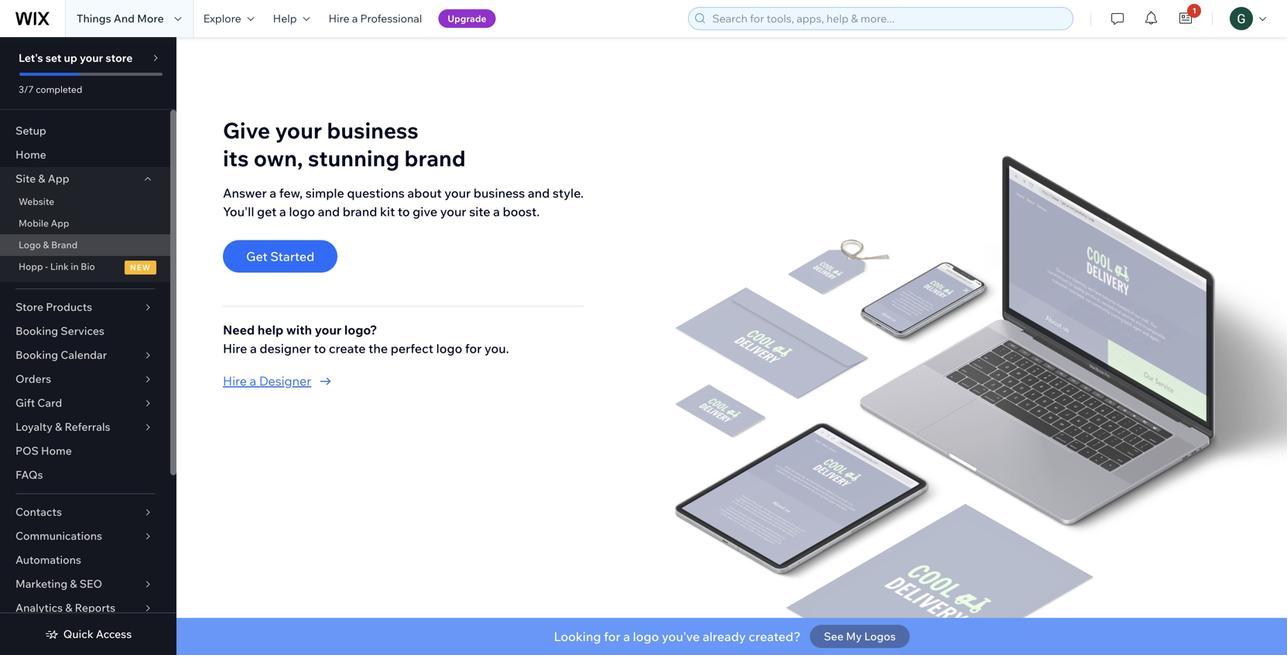 Task type: locate. For each thing, give the bounding box(es) containing it.
1 vertical spatial booking
[[15, 348, 58, 362]]

business up site
[[474, 186, 525, 201]]

to inside answer a few, simple questions about your business and style. you'll get a logo and brand kit to give your site a boost.
[[398, 204, 410, 220]]

and
[[528, 186, 550, 201], [318, 204, 340, 220]]

store products button
[[0, 296, 170, 320]]

0 vertical spatial logo
[[289, 204, 315, 220]]

app up brand
[[51, 218, 69, 229]]

to left create on the bottom of the page
[[314, 341, 326, 357]]

faqs link
[[0, 464, 170, 488]]

1 horizontal spatial for
[[604, 630, 621, 645]]

with
[[286, 323, 312, 338]]

store
[[106, 51, 133, 65]]

hire inside hire a professional link
[[329, 12, 350, 25]]

reports
[[75, 602, 116, 615]]

help
[[273, 12, 297, 25]]

logo?
[[345, 323, 377, 338]]

1 horizontal spatial business
[[474, 186, 525, 201]]

logos
[[865, 630, 896, 644]]

automations
[[15, 554, 81, 567]]

your up create on the bottom of the page
[[315, 323, 342, 338]]

help button
[[264, 0, 319, 37]]

booking inside dropdown button
[[15, 348, 58, 362]]

0 vertical spatial for
[[465, 341, 482, 357]]

hire down need
[[223, 341, 247, 357]]

& right site
[[38, 172, 45, 185]]

you've
[[662, 630, 700, 645]]

business up stunning
[[327, 117, 419, 144]]

0 vertical spatial to
[[398, 204, 410, 220]]

& left the seo
[[70, 578, 77, 591]]

communications
[[15, 530, 102, 543]]

hire right help button
[[329, 12, 350, 25]]

and up boost.
[[528, 186, 550, 201]]

need
[[223, 323, 255, 338]]

booking for booking calendar
[[15, 348, 58, 362]]

1 vertical spatial business
[[474, 186, 525, 201]]

mobile
[[19, 218, 49, 229]]

give
[[223, 117, 270, 144]]

1 booking from the top
[[15, 324, 58, 338]]

1 vertical spatial home
[[41, 444, 72, 458]]

to right kit
[[398, 204, 410, 220]]

site & app button
[[0, 167, 170, 191]]

gift card
[[15, 396, 62, 410]]

link
[[50, 261, 69, 273]]

0 horizontal spatial logo
[[289, 204, 315, 220]]

& down marketing & seo
[[65, 602, 72, 615]]

in
[[71, 261, 79, 273]]

1 vertical spatial for
[[604, 630, 621, 645]]

more
[[137, 12, 164, 25]]

& right loyalty
[[55, 420, 62, 434]]

home down loyalty & referrals
[[41, 444, 72, 458]]

orders button
[[0, 368, 170, 392]]

1 vertical spatial hire
[[223, 341, 247, 357]]

1 vertical spatial to
[[314, 341, 326, 357]]

created?
[[749, 630, 801, 645]]

hire inside the hire a designer button
[[223, 374, 247, 389]]

hopp
[[19, 261, 43, 273]]

1 vertical spatial logo
[[436, 341, 463, 357]]

booking up orders at bottom
[[15, 348, 58, 362]]

completed
[[36, 84, 82, 95]]

Search for tools, apps, help & more... field
[[708, 8, 1069, 29]]

answer
[[223, 186, 267, 201]]

your inside give your business its own, stunning brand
[[275, 117, 322, 144]]

products
[[46, 300, 92, 314]]

app
[[48, 172, 69, 185], [51, 218, 69, 229]]

marketing & seo
[[15, 578, 102, 591]]

brand down questions
[[343, 204, 377, 220]]

kit
[[380, 204, 395, 220]]

hire inside need help with your logo? hire a designer to create the perfect logo for you.
[[223, 341, 247, 357]]

get started button
[[223, 240, 338, 273]]

hire left designer
[[223, 374, 247, 389]]

& inside "dropdown button"
[[55, 420, 62, 434]]

home
[[15, 148, 46, 161], [41, 444, 72, 458]]

about
[[408, 186, 442, 201]]

-
[[45, 261, 48, 273]]

0 horizontal spatial brand
[[343, 204, 377, 220]]

started
[[270, 249, 315, 265]]

1 horizontal spatial to
[[398, 204, 410, 220]]

for left you.
[[465, 341, 482, 357]]

booking for booking services
[[15, 324, 58, 338]]

0 horizontal spatial and
[[318, 204, 340, 220]]

a right site
[[493, 204, 500, 220]]

help
[[258, 323, 284, 338]]

your right up
[[80, 51, 103, 65]]

things
[[77, 12, 111, 25]]

&
[[38, 172, 45, 185], [43, 239, 49, 251], [55, 420, 62, 434], [70, 578, 77, 591], [65, 602, 72, 615]]

a down need
[[250, 341, 257, 357]]

2 horizontal spatial logo
[[633, 630, 659, 645]]

0 vertical spatial booking
[[15, 324, 58, 338]]

hire a professional link
[[319, 0, 432, 37]]

and down simple
[[318, 204, 340, 220]]

app up website
[[48, 172, 69, 185]]

0 horizontal spatial for
[[465, 341, 482, 357]]

already
[[703, 630, 746, 645]]

0 vertical spatial business
[[327, 117, 419, 144]]

brand up about
[[405, 145, 466, 172]]

to inside need help with your logo? hire a designer to create the perfect logo for you.
[[314, 341, 326, 357]]

marketing
[[15, 578, 68, 591]]

home down setup
[[15, 148, 46, 161]]

& right 'logo'
[[43, 239, 49, 251]]

bio
[[81, 261, 95, 273]]

2 booking from the top
[[15, 348, 58, 362]]

logo & brand link
[[0, 235, 170, 256]]

faqs
[[15, 468, 43, 482]]

a left professional
[[352, 12, 358, 25]]

hire for hire a designer
[[223, 374, 247, 389]]

1 horizontal spatial and
[[528, 186, 550, 201]]

1 vertical spatial app
[[51, 218, 69, 229]]

to
[[398, 204, 410, 220], [314, 341, 326, 357]]

logo
[[19, 239, 41, 251]]

professional
[[360, 12, 422, 25]]

0 horizontal spatial to
[[314, 341, 326, 357]]

0 vertical spatial hire
[[329, 12, 350, 25]]

your up own, at the top left of the page
[[275, 117, 322, 144]]

logo down few,
[[289, 204, 315, 220]]

website link
[[0, 191, 170, 213]]

for right looking
[[604, 630, 621, 645]]

brand inside answer a few, simple questions about your business and style. you'll get a logo and brand kit to give your site a boost.
[[343, 204, 377, 220]]

brand
[[51, 239, 78, 251]]

business inside give your business its own, stunning brand
[[327, 117, 419, 144]]

for inside need help with your logo? hire a designer to create the perfect logo for you.
[[465, 341, 482, 357]]

see my logos
[[824, 630, 896, 644]]

marketing & seo button
[[0, 573, 170, 597]]

booking down store
[[15, 324, 58, 338]]

1 horizontal spatial brand
[[405, 145, 466, 172]]

quick access button
[[45, 628, 132, 642]]

0 horizontal spatial business
[[327, 117, 419, 144]]

1 horizontal spatial logo
[[436, 341, 463, 357]]

logo right perfect
[[436, 341, 463, 357]]

0 vertical spatial and
[[528, 186, 550, 201]]

1 vertical spatial brand
[[343, 204, 377, 220]]

0 vertical spatial brand
[[405, 145, 466, 172]]

site & app
[[15, 172, 69, 185]]

2 vertical spatial hire
[[223, 374, 247, 389]]

0 vertical spatial app
[[48, 172, 69, 185]]

& inside dropdown button
[[38, 172, 45, 185]]

logo left you've on the bottom
[[633, 630, 659, 645]]

a left designer
[[250, 374, 256, 389]]

see
[[824, 630, 844, 644]]

a left few,
[[270, 186, 277, 201]]

your left site
[[440, 204, 467, 220]]

create
[[329, 341, 366, 357]]

get
[[257, 204, 277, 220]]

need help with your logo? hire a designer to create the perfect logo for you.
[[223, 323, 509, 357]]

booking calendar button
[[0, 344, 170, 368]]

business
[[327, 117, 419, 144], [474, 186, 525, 201]]

pos home
[[15, 444, 72, 458]]

booking
[[15, 324, 58, 338], [15, 348, 58, 362]]

stunning
[[308, 145, 400, 172]]



Task type: describe. For each thing, give the bounding box(es) containing it.
setup
[[15, 124, 46, 137]]

hopp - link in bio
[[19, 261, 95, 273]]

looking for a logo you've already created?
[[554, 630, 801, 645]]

booking services
[[15, 324, 104, 338]]

orders
[[15, 372, 51, 386]]

referrals
[[65, 420, 110, 434]]

questions
[[347, 186, 405, 201]]

services
[[61, 324, 104, 338]]

hire a designer button
[[223, 372, 584, 391]]

loyalty & referrals button
[[0, 416, 170, 440]]

3/7 completed
[[19, 84, 82, 95]]

quick access
[[63, 628, 132, 642]]

& for logo
[[43, 239, 49, 251]]

looking
[[554, 630, 601, 645]]

a right looking
[[624, 630, 630, 645]]

gift
[[15, 396, 35, 410]]

logo & brand
[[19, 239, 78, 251]]

boost.
[[503, 204, 540, 220]]

hire a designer
[[223, 374, 311, 389]]

upgrade button
[[439, 9, 496, 28]]

a inside hire a professional link
[[352, 12, 358, 25]]

sidebar element
[[0, 37, 177, 656]]

mobile app
[[19, 218, 69, 229]]

few,
[[279, 186, 303, 201]]

a right get
[[279, 204, 286, 220]]

gift card button
[[0, 392, 170, 416]]

let's
[[19, 51, 43, 65]]

booking calendar
[[15, 348, 107, 362]]

store products
[[15, 300, 92, 314]]

loyalty
[[15, 420, 53, 434]]

answer a few, simple questions about your business and style. you'll get a logo and brand kit to give your site a boost.
[[223, 186, 584, 220]]

1 vertical spatial and
[[318, 204, 340, 220]]

website
[[19, 196, 54, 208]]

automations link
[[0, 549, 170, 573]]

pos
[[15, 444, 39, 458]]

your inside need help with your logo? hire a designer to create the perfect logo for you.
[[315, 323, 342, 338]]

up
[[64, 51, 77, 65]]

set
[[45, 51, 61, 65]]

your up site
[[445, 186, 471, 201]]

contacts
[[15, 506, 62, 519]]

new
[[130, 263, 151, 272]]

2 vertical spatial logo
[[633, 630, 659, 645]]

quick
[[63, 628, 93, 642]]

booking services link
[[0, 320, 170, 344]]

things and more
[[77, 12, 164, 25]]

analytics
[[15, 602, 63, 615]]

pos home link
[[0, 440, 170, 464]]

site
[[15, 172, 36, 185]]

give
[[413, 204, 438, 220]]

calendar
[[61, 348, 107, 362]]

card
[[37, 396, 62, 410]]

its
[[223, 145, 249, 172]]

designer
[[259, 374, 311, 389]]

store
[[15, 300, 43, 314]]

1 button
[[1169, 0, 1204, 37]]

& for loyalty
[[55, 420, 62, 434]]

upgrade
[[448, 13, 487, 24]]

see my logos button
[[810, 626, 910, 649]]

a inside need help with your logo? hire a designer to create the perfect logo for you.
[[250, 341, 257, 357]]

designer
[[260, 341, 311, 357]]

seo
[[80, 578, 102, 591]]

get started
[[246, 249, 315, 265]]

brand inside give your business its own, stunning brand
[[405, 145, 466, 172]]

logo inside answer a few, simple questions about your business and style. you'll get a logo and brand kit to give your site a boost.
[[289, 204, 315, 220]]

app inside dropdown button
[[48, 172, 69, 185]]

my
[[846, 630, 862, 644]]

& for site
[[38, 172, 45, 185]]

hire for hire a professional
[[329, 12, 350, 25]]

site
[[469, 204, 491, 220]]

& for analytics
[[65, 602, 72, 615]]

analytics & reports
[[15, 602, 116, 615]]

0 vertical spatial home
[[15, 148, 46, 161]]

you.
[[485, 341, 509, 357]]

and
[[114, 12, 135, 25]]

& for marketing
[[70, 578, 77, 591]]

3/7
[[19, 84, 34, 95]]

a inside the hire a designer button
[[250, 374, 256, 389]]

business inside answer a few, simple questions about your business and style. you'll get a logo and brand kit to give your site a boost.
[[474, 186, 525, 201]]

own,
[[254, 145, 303, 172]]

logo inside need help with your logo? hire a designer to create the perfect logo for you.
[[436, 341, 463, 357]]

explore
[[203, 12, 241, 25]]

mobile app link
[[0, 213, 170, 235]]

access
[[96, 628, 132, 642]]

perfect
[[391, 341, 434, 357]]

analytics & reports button
[[0, 597, 170, 621]]

communications button
[[0, 525, 170, 549]]

get
[[246, 249, 268, 265]]

the
[[369, 341, 388, 357]]

give your business its own, stunning brand
[[223, 117, 466, 172]]

your inside 'sidebar' element
[[80, 51, 103, 65]]

simple
[[306, 186, 344, 201]]



Task type: vqa. For each thing, say whether or not it's contained in the screenshot.
can on the top
no



